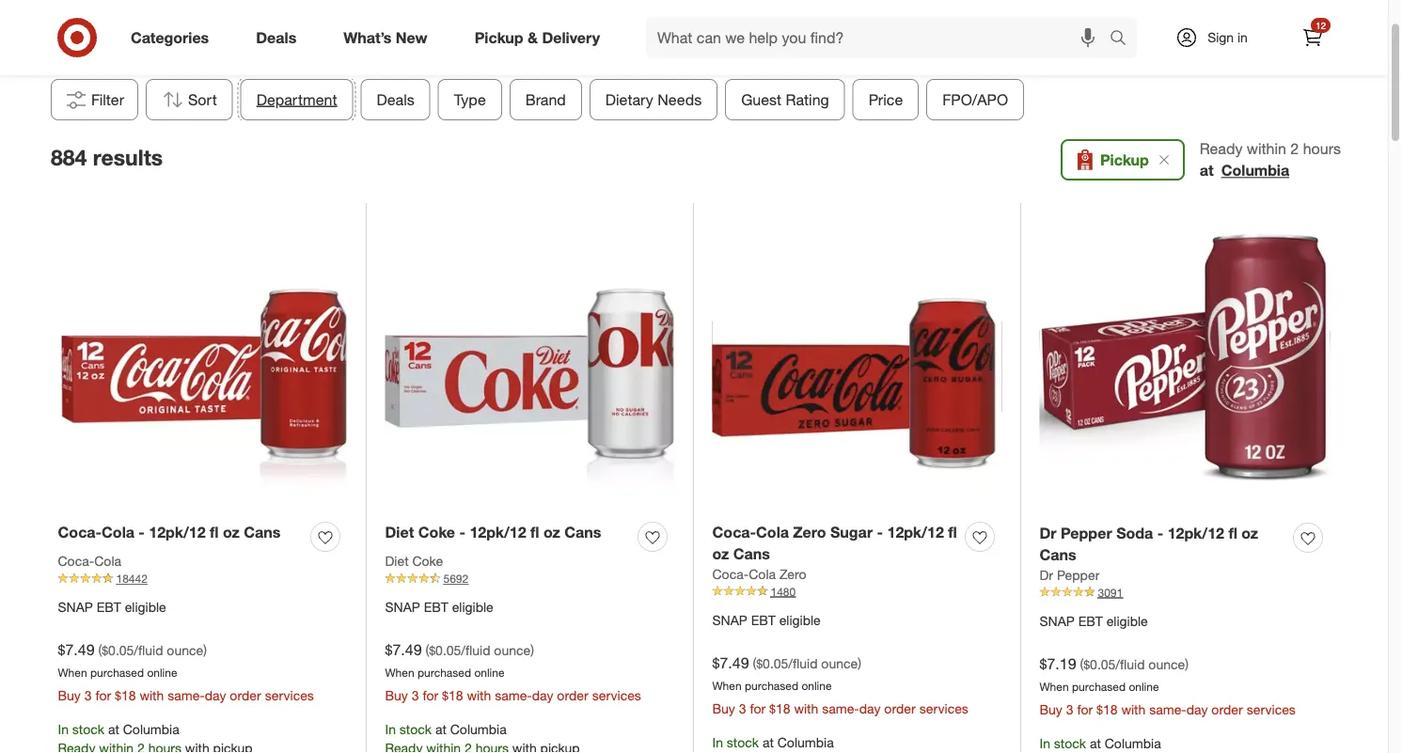 Task type: locate. For each thing, give the bounding box(es) containing it.
3091 link
[[1040, 585, 1331, 601]]

$7.49 down diet coke link
[[385, 641, 422, 659]]

grocery
[[601, 1, 706, 34], [693, 44, 748, 62]]

pepper up 3091
[[1057, 567, 1100, 583]]

coke up diet coke
[[418, 523, 455, 542]]

filter button
[[51, 79, 138, 120]]

eligible
[[125, 599, 166, 616], [452, 599, 494, 616], [779, 612, 821, 629], [1107, 613, 1148, 629]]

1 horizontal spatial pickup
[[1101, 151, 1149, 169]]

$7.49 down coca-cola link
[[58, 641, 95, 659]]

brand button
[[510, 79, 582, 120]]

) down 5692 link
[[531, 642, 534, 659]]

12pk/12 inside 'dr pepper soda - 12pk/12 fl oz cans'
[[1168, 524, 1225, 543]]

dr up $7.19
[[1040, 567, 1054, 583]]

top
[[615, 44, 639, 62]]

buy for coca-cola zero sugar - 12pk/12 fl oz cans
[[713, 700, 735, 717]]

ebt for coca-cola - 12pk/12 fl oz cans
[[97, 599, 121, 616]]

with
[[140, 687, 164, 704], [467, 687, 491, 704], [794, 700, 819, 717], [1122, 701, 1146, 718]]

cola
[[102, 523, 134, 542], [756, 523, 789, 542], [94, 553, 121, 569], [749, 566, 776, 582]]

$7.49 ( $0.05 /fluid ounce ) when purchased online buy 3 for $18 with same-day order services
[[58, 641, 314, 704], [385, 641, 641, 704], [713, 654, 969, 717]]

pepper for dr pepper
[[1057, 567, 1100, 583]]

(
[[98, 642, 102, 659], [426, 642, 429, 659], [753, 655, 757, 672], [1080, 656, 1084, 673]]

with for dr pepper soda - 12pk/12 fl oz cans
[[1122, 701, 1146, 718]]

ebt
[[97, 599, 121, 616], [424, 599, 448, 616], [751, 612, 776, 629], [1079, 613, 1103, 629]]

cola inside coca-cola zero sugar - 12pk/12 fl oz cans
[[756, 523, 789, 542]]

) down 3091 link
[[1185, 656, 1189, 673]]

snap ebt eligible down 1480
[[713, 612, 821, 629]]

ready
[[1200, 140, 1243, 158]]

1 vertical spatial diet
[[385, 553, 409, 569]]

same-
[[168, 687, 205, 704], [495, 687, 532, 704], [822, 700, 860, 717], [1150, 701, 1187, 718]]

hours
[[1303, 140, 1341, 158]]

sugar
[[831, 523, 873, 542]]

type button
[[438, 79, 502, 120]]

with for diet coke - 12pk/12 fl oz cans
[[467, 687, 491, 704]]

ebt down 1480
[[751, 612, 776, 629]]

dr pepper soda - 12pk/12 fl oz cans
[[1040, 524, 1259, 564]]

dr pepper soda - 12pk/12 fl oz cans image
[[1040, 221, 1331, 512], [1040, 221, 1331, 512]]

day
[[205, 687, 226, 704], [532, 687, 554, 704], [860, 700, 881, 717], [1187, 701, 1208, 718]]

ebt down 3091
[[1079, 613, 1103, 629]]

3 for diet coke - 12pk/12 fl oz cans
[[412, 687, 419, 704]]

$7.49 for diet coke - 12pk/12 fl oz cans
[[385, 641, 422, 659]]

eligible down 3091
[[1107, 613, 1148, 629]]

$7.49
[[58, 641, 95, 659], [385, 641, 422, 659], [713, 654, 749, 672]]

day inside $7.19 ( $0.05 /fluid ounce ) when purchased online buy 3 for $18 with same-day order services
[[1187, 701, 1208, 718]]

0 vertical spatial pepper
[[1061, 524, 1113, 543]]

pepper inside dr pepper link
[[1057, 567, 1100, 583]]

1 vertical spatial zero
[[780, 566, 807, 582]]

$0.05 down 18442
[[102, 642, 134, 659]]

snap down diet coke link
[[385, 599, 420, 616]]

0 vertical spatial zero
[[793, 523, 826, 542]]

diet coke - 12pk/12 fl oz cans image
[[385, 221, 675, 511], [385, 221, 675, 511]]

ebt down 18442
[[97, 599, 121, 616]]

cola up "coca-cola zero"
[[756, 523, 789, 542]]

for for coca-cola zero sugar - 12pk/12 fl oz cans
[[750, 700, 766, 717]]

1 horizontal spatial $7.49 ( $0.05 /fluid ounce ) when purchased online buy 3 for $18 with same-day order services
[[385, 641, 641, 704]]

ounce for coca-cola zero sugar - 12pk/12 fl oz cans
[[822, 655, 858, 672]]

0 vertical spatial dr
[[1040, 524, 1057, 543]]

delivery
[[542, 28, 600, 47]]

at
[[1200, 161, 1214, 180], [108, 721, 119, 738], [435, 721, 447, 738], [763, 734, 774, 751], [1090, 735, 1101, 751]]

( for coca-cola - 12pk/12 fl oz cans
[[98, 642, 102, 659]]

purchased for diet coke - 12pk/12 fl oz cans
[[418, 666, 471, 680]]

snap down coca-cola link
[[58, 599, 93, 616]]

cans inside 'dr pepper soda - 12pk/12 fl oz cans'
[[1040, 546, 1077, 564]]

online inside $7.19 ( $0.05 /fluid ounce ) when purchased online buy 3 for $18 with same-day order services
[[1129, 680, 1159, 694]]

cans up "coca-cola zero"
[[734, 545, 770, 563]]

snap for coca-cola - 12pk/12 fl oz cans
[[58, 599, 93, 616]]

coca- for coca-cola - 12pk/12 fl oz cans
[[58, 523, 102, 542]]

deals inside button
[[377, 90, 415, 109]]

coca- inside coca-cola zero sugar - 12pk/12 fl oz cans
[[713, 523, 756, 542]]

when for diet coke - 12pk/12 fl oz cans
[[385, 666, 415, 680]]

oz inside coca-cola zero sugar - 12pk/12 fl oz cans
[[713, 545, 729, 563]]

diet coke - 12pk/12 fl oz cans link
[[385, 522, 601, 543]]

1 horizontal spatial $7.49
[[385, 641, 422, 659]]

$0.05 down 5692
[[429, 642, 461, 659]]

12pk/12 up 3091 link
[[1168, 524, 1225, 543]]

pickup for pickup & delivery
[[475, 28, 524, 47]]

coca-cola - 12pk/12 fl oz cans
[[58, 523, 281, 542]]

same- inside $7.19 ( $0.05 /fluid ounce ) when purchased online buy 3 for $18 with same-day order services
[[1150, 701, 1187, 718]]

ebt for diet coke - 12pk/12 fl oz cans
[[424, 599, 448, 616]]

snap up $7.19
[[1040, 613, 1075, 629]]

oz up 3091 link
[[1242, 524, 1259, 543]]

purchased inside $7.19 ( $0.05 /fluid ounce ) when purchased online buy 3 for $18 with same-day order services
[[1072, 680, 1126, 694]]

for inside $7.19 ( $0.05 /fluid ounce ) when purchased online buy 3 for $18 with same-day order services
[[1077, 701, 1093, 718]]

) for coca-cola zero sugar - 12pk/12 fl oz cans
[[858, 655, 862, 672]]

oz up 5692 link
[[544, 523, 561, 542]]

snap ebt eligible
[[58, 599, 166, 616], [385, 599, 494, 616], [713, 612, 821, 629], [1040, 613, 1148, 629]]

cola up 18442
[[94, 553, 121, 569]]

( down coca-cola link
[[98, 642, 102, 659]]

2 dr from the top
[[1040, 567, 1054, 583]]

coke down diet coke - 12pk/12 fl oz cans link
[[412, 553, 443, 569]]

$18 for coca-cola zero sugar - 12pk/12 fl oz cans
[[770, 700, 791, 717]]

2 horizontal spatial $7.49 ( $0.05 /fluid ounce ) when purchased online buy 3 for $18 with same-day order services
[[713, 654, 969, 717]]

1 vertical spatial pepper
[[1057, 567, 1100, 583]]

12pk/12 right the sugar
[[888, 523, 944, 542]]

$0.05
[[102, 642, 134, 659], [429, 642, 461, 659], [757, 655, 789, 672], [1084, 656, 1116, 673]]

/fluid down 1480
[[789, 655, 818, 672]]

dr pepper link
[[1040, 566, 1100, 585]]

- right the sugar
[[877, 523, 883, 542]]

categories link
[[115, 17, 233, 58]]

( down "coca-cola zero" link
[[753, 655, 757, 672]]

1 vertical spatial grocery
[[693, 44, 748, 62]]

5692 link
[[385, 571, 675, 587]]

eligible for dr pepper soda - 12pk/12 fl oz cans
[[1107, 613, 1148, 629]]

top deals / grocery deals (884)
[[615, 44, 827, 62]]

3
[[84, 687, 92, 704], [412, 687, 419, 704], [739, 700, 746, 717], [1067, 701, 1074, 718]]

$0.05 right $7.19
[[1084, 656, 1116, 673]]

- right the soda
[[1158, 524, 1164, 543]]

diet for diet coke - 12pk/12 fl oz cans
[[385, 523, 414, 542]]

eligible for coca-cola - 12pk/12 fl oz cans
[[125, 599, 166, 616]]

new
[[396, 28, 428, 47]]

cola for coca-cola - 12pk/12 fl oz cans
[[102, 523, 134, 542]]

for for coca-cola - 12pk/12 fl oz cans
[[95, 687, 111, 704]]

) inside $7.19 ( $0.05 /fluid ounce ) when purchased online buy 3 for $18 with same-day order services
[[1185, 656, 1189, 673]]

when for dr pepper soda - 12pk/12 fl oz cans
[[1040, 680, 1069, 694]]

- inside coca-cola zero sugar - 12pk/12 fl oz cans
[[877, 523, 883, 542]]

when inside $7.19 ( $0.05 /fluid ounce ) when purchased online buy 3 for $18 with same-day order services
[[1040, 680, 1069, 694]]

columbia
[[1222, 161, 1290, 180], [123, 721, 179, 738], [450, 721, 507, 738], [778, 734, 834, 751], [1105, 735, 1161, 751]]

same- for coca-cola - 12pk/12 fl oz cans
[[168, 687, 205, 704]]

coca-cola zero sugar - 12pk/12 fl oz cans image
[[713, 221, 1002, 511], [713, 221, 1002, 511]]

oz
[[223, 523, 240, 542], [544, 523, 561, 542], [1242, 524, 1259, 543], [713, 545, 729, 563]]

/fluid down 18442
[[134, 642, 163, 659]]

/fluid down 5692
[[461, 642, 491, 659]]

0 vertical spatial pickup
[[475, 28, 524, 47]]

buy inside $7.19 ( $0.05 /fluid ounce ) when purchased online buy 3 for $18 with same-day order services
[[1040, 701, 1063, 718]]

zero left the sugar
[[793, 523, 826, 542]]

eligible for diet coke - 12pk/12 fl oz cans
[[452, 599, 494, 616]]

pickup inside button
[[1101, 151, 1149, 169]]

eligible down 18442
[[125, 599, 166, 616]]

) down 1480 link
[[858, 655, 862, 672]]

with for coca-cola zero sugar - 12pk/12 fl oz cans
[[794, 700, 819, 717]]

cola for coca-cola zero sugar - 12pk/12 fl oz cans
[[756, 523, 789, 542]]

coca-
[[58, 523, 102, 542], [713, 523, 756, 542], [58, 553, 94, 569], [713, 566, 749, 582]]

order inside $7.19 ( $0.05 /fluid ounce ) when purchased online buy 3 for $18 with same-day order services
[[1212, 701, 1243, 718]]

online for diet coke - 12pk/12 fl oz cans
[[474, 666, 505, 680]]

cans inside coca-cola zero sugar - 12pk/12 fl oz cans
[[734, 545, 770, 563]]

1 vertical spatial coke
[[412, 553, 443, 569]]

18442 link
[[58, 571, 348, 587]]

department
[[257, 90, 337, 109]]

order
[[230, 687, 261, 704], [557, 687, 589, 704], [885, 700, 916, 717], [1212, 701, 1243, 718]]

zero inside coca-cola zero sugar - 12pk/12 fl oz cans
[[793, 523, 826, 542]]

deals left (884)
[[752, 44, 790, 62]]

$0.05 for diet coke - 12pk/12 fl oz cans
[[429, 642, 461, 659]]

coke for diet coke - 12pk/12 fl oz cans
[[418, 523, 455, 542]]

0 vertical spatial grocery
[[601, 1, 706, 34]]

3 for dr pepper soda - 12pk/12 fl oz cans
[[1067, 701, 1074, 718]]

pepper for dr pepper soda - 12pk/12 fl oz cans
[[1061, 524, 1113, 543]]

diet
[[385, 523, 414, 542], [385, 553, 409, 569]]

in stock at  columbia
[[58, 721, 179, 738], [385, 721, 507, 738], [713, 734, 834, 751], [1040, 735, 1161, 751]]

deals left "/"
[[643, 44, 681, 62]]

order for diet coke - 12pk/12 fl oz cans
[[557, 687, 589, 704]]

$0.05 down 1480
[[757, 655, 789, 672]]

purchased for dr pepper soda - 12pk/12 fl oz cans
[[1072, 680, 1126, 694]]

fpo/apo
[[943, 90, 1009, 109]]

snap
[[58, 599, 93, 616], [385, 599, 420, 616], [713, 612, 748, 629], [1040, 613, 1075, 629]]

snap for coca-cola zero sugar - 12pk/12 fl oz cans
[[713, 612, 748, 629]]

ounce inside $7.19 ( $0.05 /fluid ounce ) when purchased online buy 3 for $18 with same-day order services
[[1149, 656, 1185, 673]]

$7.19
[[1040, 655, 1077, 673]]

0 horizontal spatial $7.49 ( $0.05 /fluid ounce ) when purchased online buy 3 for $18 with same-day order services
[[58, 641, 314, 704]]

coke
[[418, 523, 455, 542], [412, 553, 443, 569]]

0 vertical spatial diet
[[385, 523, 414, 542]]

) for coca-cola - 12pk/12 fl oz cans
[[203, 642, 207, 659]]

with for coca-cola - 12pk/12 fl oz cans
[[140, 687, 164, 704]]

what's new
[[344, 28, 428, 47]]

ebt down 5692
[[424, 599, 448, 616]]

3 inside $7.19 ( $0.05 /fluid ounce ) when purchased online buy 3 for $18 with same-day order services
[[1067, 701, 1074, 718]]

) down 18442 link
[[203, 642, 207, 659]]

0 vertical spatial coke
[[418, 523, 455, 542]]

- inside 'dr pepper soda - 12pk/12 fl oz cans'
[[1158, 524, 1164, 543]]

snap down "coca-cola zero" link
[[713, 612, 748, 629]]

cola for coca-cola
[[94, 553, 121, 569]]

cans up 5692 link
[[565, 523, 601, 542]]

ounce
[[167, 642, 203, 659], [494, 642, 531, 659], [822, 655, 858, 672], [1149, 656, 1185, 673]]

zero up 1480
[[780, 566, 807, 582]]

dr up dr pepper
[[1040, 524, 1057, 543]]

cola up 1480
[[749, 566, 776, 582]]

eligible down 1480
[[779, 612, 821, 629]]

stock
[[72, 721, 104, 738], [400, 721, 432, 738], [727, 734, 759, 751], [1054, 735, 1087, 751]]

( down diet coke link
[[426, 642, 429, 659]]

online
[[147, 666, 177, 680], [474, 666, 505, 680], [802, 679, 832, 693], [1129, 680, 1159, 694]]

fl inside coca-cola zero sugar - 12pk/12 fl oz cans
[[948, 523, 957, 542]]

1 vertical spatial dr
[[1040, 567, 1054, 583]]

coca-cola zero
[[713, 566, 807, 582]]

coke for diet coke
[[412, 553, 443, 569]]

oz up "coca-cola zero"
[[713, 545, 729, 563]]

$18 for coca-cola - 12pk/12 fl oz cans
[[115, 687, 136, 704]]

ebt for dr pepper soda - 12pk/12 fl oz cans
[[1079, 613, 1103, 629]]

( for diet coke - 12pk/12 fl oz cans
[[426, 642, 429, 659]]

in
[[58, 721, 69, 738], [385, 721, 396, 738], [713, 734, 723, 751], [1040, 735, 1051, 751]]

ounce down 1480 link
[[822, 655, 858, 672]]

pepper up dr pepper
[[1061, 524, 1113, 543]]

3 for coca-cola - 12pk/12 fl oz cans
[[84, 687, 92, 704]]

dietary needs button
[[590, 79, 718, 120]]

12pk/12
[[149, 523, 206, 542], [470, 523, 526, 542], [888, 523, 944, 542], [1168, 524, 1225, 543]]

3 for coca-cola zero sugar - 12pk/12 fl oz cans
[[739, 700, 746, 717]]

( inside $7.19 ( $0.05 /fluid ounce ) when purchased online buy 3 for $18 with same-day order services
[[1080, 656, 1084, 673]]

buy
[[58, 687, 81, 704], [385, 687, 408, 704], [713, 700, 735, 717], [1040, 701, 1063, 718]]

1 vertical spatial pickup
[[1101, 151, 1149, 169]]

with inside $7.19 ( $0.05 /fluid ounce ) when purchased online buy 3 for $18 with same-day order services
[[1122, 701, 1146, 718]]

within
[[1247, 140, 1287, 158]]

$0.05 inside $7.19 ( $0.05 /fluid ounce ) when purchased online buy 3 for $18 with same-day order services
[[1084, 656, 1116, 673]]

snap ebt eligible down 3091
[[1040, 613, 1148, 629]]

snap ebt eligible down 5692
[[385, 599, 494, 616]]

1 diet from the top
[[385, 523, 414, 542]]

$18 inside $7.19 ( $0.05 /fluid ounce ) when purchased online buy 3 for $18 with same-day order services
[[1097, 701, 1118, 718]]

2 horizontal spatial $7.49
[[713, 654, 749, 672]]

18442
[[116, 572, 148, 586]]

grocery up top deals link
[[601, 1, 706, 34]]

ounce down 3091 link
[[1149, 656, 1185, 673]]

coca- for coca-cola
[[58, 553, 94, 569]]

$18 for dr pepper soda - 12pk/12 fl oz cans
[[1097, 701, 1118, 718]]

coca-cola - 12pk/12 fl oz cans image
[[58, 221, 348, 511], [58, 221, 348, 511]]

services
[[265, 687, 314, 704], [592, 687, 641, 704], [920, 700, 969, 717], [1247, 701, 1296, 718]]

2 diet from the top
[[385, 553, 409, 569]]

order for coca-cola zero sugar - 12pk/12 fl oz cans
[[885, 700, 916, 717]]

buy for dr pepper soda - 12pk/12 fl oz cans
[[1040, 701, 1063, 718]]

deals button
[[361, 79, 431, 120]]

oz up 18442 link
[[223, 523, 240, 542]]

day for diet coke - 12pk/12 fl oz cans
[[532, 687, 554, 704]]

0 horizontal spatial pickup
[[475, 28, 524, 47]]

sort
[[188, 90, 217, 109]]

eligible down 5692
[[452, 599, 494, 616]]

ounce down 5692 link
[[494, 642, 531, 659]]

same- for diet coke - 12pk/12 fl oz cans
[[495, 687, 532, 704]]

pickup
[[475, 28, 524, 47], [1101, 151, 1149, 169]]

grocery right "/"
[[693, 44, 748, 62]]

$7.49 down "coca-cola zero" link
[[713, 654, 749, 672]]

cola up coca-cola at bottom
[[102, 523, 134, 542]]

$7.49 ( $0.05 /fluid ounce ) when purchased online buy 3 for $18 with same-day order services for coca-cola zero sugar - 12pk/12 fl oz cans
[[713, 654, 969, 717]]

/fluid for coca-cola zero sugar - 12pk/12 fl oz cans
[[789, 655, 818, 672]]

/fluid for diet coke - 12pk/12 fl oz cans
[[461, 642, 491, 659]]

12pk/12 up 5692 link
[[470, 523, 526, 542]]

dr
[[1040, 524, 1057, 543], [1040, 567, 1054, 583]]

) for dr pepper soda - 12pk/12 fl oz cans
[[1185, 656, 1189, 673]]

cans up dr pepper
[[1040, 546, 1077, 564]]

fl
[[210, 523, 219, 542], [531, 523, 540, 542], [948, 523, 957, 542], [1229, 524, 1238, 543]]

dr inside 'dr pepper soda - 12pk/12 fl oz cans'
[[1040, 524, 1057, 543]]

/fluid inside $7.19 ( $0.05 /fluid ounce ) when purchased online buy 3 for $18 with same-day order services
[[1116, 656, 1145, 673]]

( right $7.19
[[1080, 656, 1084, 673]]

when for coca-cola - 12pk/12 fl oz cans
[[58, 666, 87, 680]]

1 dr from the top
[[1040, 524, 1057, 543]]

- up 5692
[[459, 523, 466, 542]]

pepper inside 'dr pepper soda - 12pk/12 fl oz cans'
[[1061, 524, 1113, 543]]

deals up department at left top
[[256, 28, 297, 47]]

zero for coca-cola zero sugar - 12pk/12 fl oz cans
[[793, 523, 826, 542]]

deals down what's new link
[[377, 90, 415, 109]]

/fluid
[[134, 642, 163, 659], [461, 642, 491, 659], [789, 655, 818, 672], [1116, 656, 1145, 673]]

( for dr pepper soda - 12pk/12 fl oz cans
[[1080, 656, 1084, 673]]

snap ebt eligible down 18442
[[58, 599, 166, 616]]

-
[[139, 523, 145, 542], [459, 523, 466, 542], [877, 523, 883, 542], [1158, 524, 1164, 543]]

0 horizontal spatial $7.49
[[58, 641, 95, 659]]

5692
[[444, 572, 469, 586]]

ounce down 18442 link
[[167, 642, 203, 659]]

snap for dr pepper soda - 12pk/12 fl oz cans
[[1040, 613, 1075, 629]]

/fluid right $7.19
[[1116, 656, 1145, 673]]

services inside $7.19 ( $0.05 /fluid ounce ) when purchased online buy 3 for $18 with same-day order services
[[1247, 701, 1296, 718]]



Task type: describe. For each thing, give the bounding box(es) containing it.
coca-cola
[[58, 553, 121, 569]]

/fluid for coca-cola - 12pk/12 fl oz cans
[[134, 642, 163, 659]]

soda
[[1117, 524, 1154, 543]]

when for coca-cola zero sugar - 12pk/12 fl oz cans
[[713, 679, 742, 693]]

dietary needs
[[606, 90, 702, 109]]

$7.49 for coca-cola - 12pk/12 fl oz cans
[[58, 641, 95, 659]]

guest rating button
[[726, 79, 846, 120]]

what's
[[344, 28, 392, 47]]

at inside the ready within 2 hours at columbia
[[1200, 161, 1214, 180]]

target
[[561, 44, 602, 62]]

guest rating
[[742, 90, 830, 109]]

coca- for coca-cola zero sugar - 12pk/12 fl oz cans
[[713, 523, 756, 542]]

categories
[[131, 28, 209, 47]]

search
[[1102, 30, 1147, 49]]

$7.49 ( $0.05 /fluid ounce ) when purchased online buy 3 for $18 with same-day order services for diet coke - 12pk/12 fl oz cans
[[385, 641, 641, 704]]

884 results
[[51, 144, 163, 171]]

in
[[1238, 29, 1248, 46]]

$7.19 ( $0.05 /fluid ounce ) when purchased online buy 3 for $18 with same-day order services
[[1040, 655, 1296, 718]]

12pk/12 up 18442 link
[[149, 523, 206, 542]]

snap ebt eligible for coca-cola - 12pk/12 fl oz cans
[[58, 599, 166, 616]]

2
[[1291, 140, 1299, 158]]

sign in link
[[1160, 17, 1277, 58]]

services for coca-cola - 12pk/12 fl oz cans
[[265, 687, 314, 704]]

cans up 18442 link
[[244, 523, 281, 542]]

oz inside 'dr pepper soda - 12pk/12 fl oz cans'
[[1242, 524, 1259, 543]]

day for coca-cola zero sugar - 12pk/12 fl oz cans
[[860, 700, 881, 717]]

ready within 2 hours at columbia
[[1200, 140, 1341, 180]]

diet coke - 12pk/12 fl oz cans
[[385, 523, 601, 542]]

) for diet coke - 12pk/12 fl oz cans
[[531, 642, 534, 659]]

target link
[[561, 44, 602, 62]]

snap for diet coke - 12pk/12 fl oz cans
[[385, 599, 420, 616]]

price
[[869, 90, 903, 109]]

884
[[51, 144, 87, 171]]

online for coca-cola zero sugar - 12pk/12 fl oz cans
[[802, 679, 832, 693]]

sort button
[[146, 79, 233, 120]]

diet for diet coke
[[385, 553, 409, 569]]

dr pepper soda - 12pk/12 fl oz cans link
[[1040, 523, 1286, 566]]

12 link
[[1293, 17, 1334, 58]]

same- for dr pepper soda - 12pk/12 fl oz cans
[[1150, 701, 1187, 718]]

pickup & delivery
[[475, 28, 600, 47]]

sign
[[1208, 29, 1234, 46]]

( for coca-cola zero sugar - 12pk/12 fl oz cans
[[753, 655, 757, 672]]

dr for dr pepper soda - 12pk/12 fl oz cans
[[1040, 524, 1057, 543]]

snap ebt eligible for diet coke - 12pk/12 fl oz cans
[[385, 599, 494, 616]]

diet coke link
[[385, 552, 443, 571]]

fpo/apo button
[[927, 79, 1025, 120]]

for for dr pepper soda - 12pk/12 fl oz cans
[[1077, 701, 1093, 718]]

$7.49 ( $0.05 /fluid ounce ) when purchased online buy 3 for $18 with same-day order services for coca-cola - 12pk/12 fl oz cans
[[58, 641, 314, 704]]

3091
[[1098, 586, 1123, 600]]

12pk/12 inside coca-cola zero sugar - 12pk/12 fl oz cans
[[888, 523, 944, 542]]

coca-cola link
[[58, 552, 121, 571]]

price button
[[853, 79, 919, 120]]

for for diet coke - 12pk/12 fl oz cans
[[423, 687, 438, 704]]

services for diet coke - 12pk/12 fl oz cans
[[592, 687, 641, 704]]

fl inside 'dr pepper soda - 12pk/12 fl oz cans'
[[1229, 524, 1238, 543]]

day for coca-cola - 12pk/12 fl oz cans
[[205, 687, 226, 704]]

$7.49 for coca-cola zero sugar - 12pk/12 fl oz cans
[[713, 654, 749, 672]]

rating
[[786, 90, 830, 109]]

$0.05 for coca-cola - 12pk/12 fl oz cans
[[102, 642, 134, 659]]

deals up "top deals / grocery deals (884)"
[[714, 1, 787, 34]]

grocery deals
[[601, 1, 787, 34]]

top deals link
[[615, 44, 681, 62]]

type
[[454, 90, 486, 109]]

purchased for coca-cola zero sugar - 12pk/12 fl oz cans
[[745, 679, 799, 693]]

same- for coca-cola zero sugar - 12pk/12 fl oz cans
[[822, 700, 860, 717]]

ounce for dr pepper soda - 12pk/12 fl oz cans
[[1149, 656, 1185, 673]]

buy for coca-cola - 12pk/12 fl oz cans
[[58, 687, 81, 704]]

$0.05 for coca-cola zero sugar - 12pk/12 fl oz cans
[[757, 655, 789, 672]]

order for coca-cola - 12pk/12 fl oz cans
[[230, 687, 261, 704]]

filter
[[91, 90, 124, 109]]

$18 for diet coke - 12pk/12 fl oz cans
[[442, 687, 463, 704]]

services for dr pepper soda - 12pk/12 fl oz cans
[[1247, 701, 1296, 718]]

dr for dr pepper
[[1040, 567, 1054, 583]]

12
[[1316, 19, 1326, 31]]

columbia button
[[1222, 160, 1290, 181]]

what's new link
[[328, 17, 451, 58]]

coca-cola zero sugar - 12pk/12 fl oz cans
[[713, 523, 957, 563]]

eligible for coca-cola zero sugar - 12pk/12 fl oz cans
[[779, 612, 821, 629]]

online for coca-cola - 12pk/12 fl oz cans
[[147, 666, 177, 680]]

needs
[[658, 90, 702, 109]]

pickup for pickup
[[1101, 151, 1149, 169]]

online for dr pepper soda - 12pk/12 fl oz cans
[[1129, 680, 1159, 694]]

snap ebt eligible for coca-cola zero sugar - 12pk/12 fl oz cans
[[713, 612, 821, 629]]

columbia inside the ready within 2 hours at columbia
[[1222, 161, 1290, 180]]

dietary
[[606, 90, 654, 109]]

coca-cola zero sugar - 12pk/12 fl oz cans link
[[713, 522, 958, 565]]

brand
[[526, 90, 566, 109]]

diet coke
[[385, 553, 443, 569]]

ebt for coca-cola zero sugar - 12pk/12 fl oz cans
[[751, 612, 776, 629]]

dr pepper
[[1040, 567, 1100, 583]]

$0.05 for dr pepper soda - 12pk/12 fl oz cans
[[1084, 656, 1116, 673]]

ounce for coca-cola - 12pk/12 fl oz cans
[[167, 642, 203, 659]]

/fluid for dr pepper soda - 12pk/12 fl oz cans
[[1116, 656, 1145, 673]]

buy for diet coke - 12pk/12 fl oz cans
[[385, 687, 408, 704]]

- up 18442
[[139, 523, 145, 542]]

purchased for coca-cola - 12pk/12 fl oz cans
[[90, 666, 144, 680]]

1480 link
[[713, 584, 1002, 600]]

What can we help you find? suggestions appear below search field
[[646, 17, 1115, 58]]

search button
[[1102, 17, 1147, 62]]

pickup & delivery link
[[459, 17, 624, 58]]

(884)
[[794, 44, 827, 62]]

cola for coca-cola zero
[[749, 566, 776, 582]]

snap ebt eligible for dr pepper soda - 12pk/12 fl oz cans
[[1040, 613, 1148, 629]]

&
[[528, 28, 538, 47]]

deals link
[[240, 17, 320, 58]]

1480
[[771, 585, 796, 599]]

order for dr pepper soda - 12pk/12 fl oz cans
[[1212, 701, 1243, 718]]

guest
[[742, 90, 782, 109]]

sign in
[[1208, 29, 1248, 46]]

coca-cola - 12pk/12 fl oz cans link
[[58, 522, 281, 543]]

department button
[[241, 79, 353, 120]]

day for dr pepper soda - 12pk/12 fl oz cans
[[1187, 701, 1208, 718]]

coca- for coca-cola zero
[[713, 566, 749, 582]]

pickup button
[[1061, 139, 1185, 180]]

coca-cola zero link
[[713, 565, 807, 584]]

/
[[685, 44, 690, 62]]

results
[[93, 144, 163, 171]]

zero for coca-cola zero
[[780, 566, 807, 582]]

services for coca-cola zero sugar - 12pk/12 fl oz cans
[[920, 700, 969, 717]]



Task type: vqa. For each thing, say whether or not it's contained in the screenshot.
Diet Coke - 12pk/12 fl oz Cans's same-
yes



